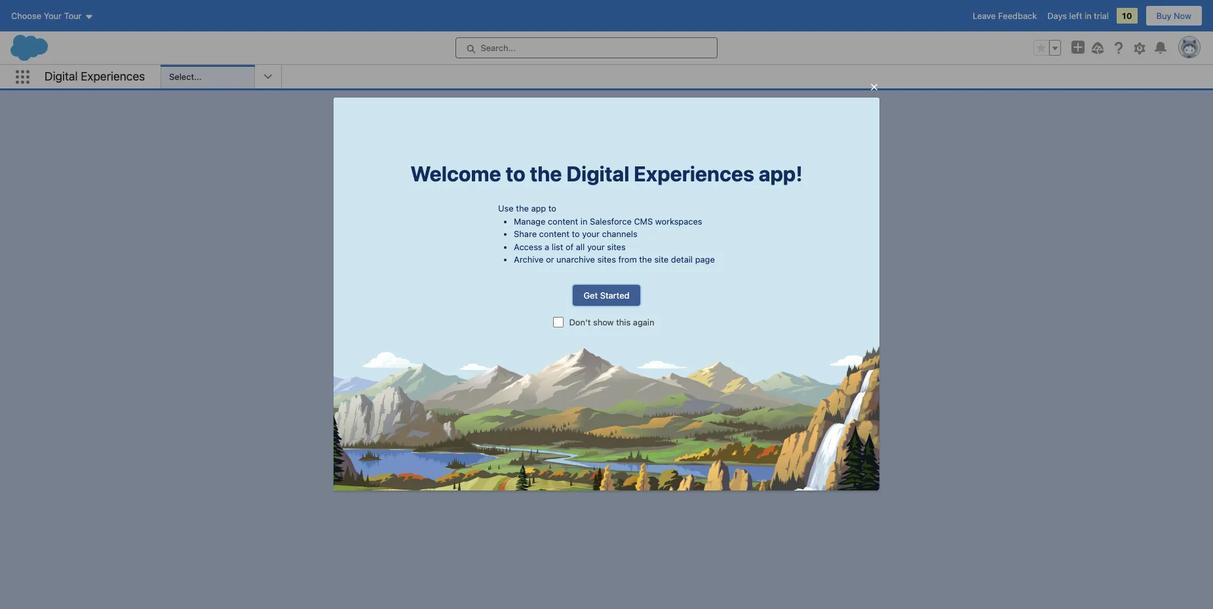 Task type: vqa. For each thing, say whether or not it's contained in the screenshot.
Tools
no



Task type: describe. For each thing, give the bounding box(es) containing it.
days
[[1047, 10, 1067, 21]]

1 horizontal spatial the
[[530, 161, 562, 186]]

trial
[[1094, 10, 1109, 21]]

access
[[514, 241, 542, 252]]

started
[[600, 290, 629, 300]]

channels
[[602, 229, 638, 239]]

search...
[[481, 43, 516, 53]]

1 vertical spatial to
[[548, 203, 556, 214]]

1 vertical spatial digital
[[566, 161, 629, 186]]

select...
[[169, 71, 202, 82]]

this
[[616, 317, 631, 328]]

get
[[584, 290, 598, 300]]

leave
[[973, 10, 996, 21]]

0 vertical spatial sites
[[607, 241, 626, 252]]

feedback
[[998, 10, 1037, 21]]

digital experiences
[[45, 69, 145, 83]]

workspace tabs for digital experiences tab list
[[282, 65, 1213, 88]]

buy now
[[1156, 10, 1191, 21]]

1 horizontal spatial in
[[1085, 10, 1092, 21]]

get started button
[[572, 285, 641, 306]]

now
[[1174, 10, 1191, 21]]

list
[[552, 241, 563, 252]]

0 vertical spatial your
[[582, 229, 600, 239]]

app
[[531, 203, 546, 214]]

archive
[[514, 254, 544, 265]]

2 vertical spatial the
[[639, 254, 652, 265]]

1 vertical spatial your
[[587, 241, 605, 252]]

buy now button
[[1145, 5, 1203, 26]]

0 vertical spatial content
[[548, 216, 578, 226]]

search... button
[[455, 37, 717, 58]]

site
[[654, 254, 669, 265]]

salesforce
[[590, 216, 632, 226]]

cms
[[634, 216, 653, 226]]

app navigation
[[16, 65, 45, 88]]

or
[[546, 254, 554, 265]]

manage
[[514, 216, 545, 226]]

share
[[514, 229, 537, 239]]

detail
[[671, 254, 693, 265]]

0 vertical spatial digital
[[45, 69, 78, 83]]

leave feedback
[[973, 10, 1037, 21]]

left
[[1069, 10, 1082, 21]]

from
[[618, 254, 637, 265]]



Task type: locate. For each thing, give the bounding box(es) containing it.
1 vertical spatial the
[[516, 203, 529, 214]]

content
[[548, 216, 578, 226], [539, 229, 570, 239]]

all
[[576, 241, 585, 252]]

sites down channels
[[607, 241, 626, 252]]

select... link
[[167, 65, 254, 88]]

sites
[[607, 241, 626, 252], [597, 254, 616, 265]]

to
[[506, 161, 525, 186], [548, 203, 556, 214], [572, 229, 580, 239]]

0 horizontal spatial in
[[581, 216, 588, 226]]

the up manage at the left
[[516, 203, 529, 214]]

leave feedback link
[[973, 10, 1037, 21]]

0 horizontal spatial digital
[[45, 69, 78, 83]]

0 horizontal spatial experiences
[[81, 69, 145, 83]]

the left site
[[639, 254, 652, 265]]

0 vertical spatial in
[[1085, 10, 1092, 21]]

1 vertical spatial sites
[[597, 254, 616, 265]]

app!
[[759, 161, 803, 186]]

experiences
[[81, 69, 145, 83], [634, 161, 754, 186]]

1 horizontal spatial digital
[[566, 161, 629, 186]]

use the app to manage content in salesforce cms workspaces share content to your channels access a list of all your sites archive or unarchive sites from the site detail page
[[498, 203, 715, 265]]

buy
[[1156, 10, 1171, 21]]

0 vertical spatial to
[[506, 161, 525, 186]]

2 horizontal spatial the
[[639, 254, 652, 265]]

1 vertical spatial experiences
[[634, 161, 754, 186]]

page
[[695, 254, 715, 265]]

1 vertical spatial content
[[539, 229, 570, 239]]

0 vertical spatial the
[[530, 161, 562, 186]]

don't
[[569, 317, 591, 328]]

use
[[498, 203, 514, 214]]

1 horizontal spatial to
[[548, 203, 556, 214]]

don't show this again
[[569, 317, 654, 328]]

0 horizontal spatial the
[[516, 203, 529, 214]]

0 vertical spatial experiences
[[81, 69, 145, 83]]

days left in trial
[[1047, 10, 1109, 21]]

again
[[633, 317, 654, 328]]

to up use
[[506, 161, 525, 186]]

the
[[530, 161, 562, 186], [516, 203, 529, 214], [639, 254, 652, 265]]

2 vertical spatial to
[[572, 229, 580, 239]]

0 horizontal spatial to
[[506, 161, 525, 186]]

of
[[566, 241, 574, 252]]

welcome
[[410, 161, 501, 186]]

show
[[593, 317, 614, 328]]

10
[[1122, 10, 1132, 21]]

unarchive
[[556, 254, 595, 265]]

your right all
[[587, 241, 605, 252]]

workspaces
[[655, 216, 702, 226]]

your up all
[[582, 229, 600, 239]]

get started
[[584, 290, 629, 300]]

a
[[545, 241, 549, 252]]

welcome to the digital experiences app!
[[410, 161, 803, 186]]

group
[[1033, 40, 1061, 56]]

in
[[1085, 10, 1092, 21], [581, 216, 588, 226]]

to up all
[[572, 229, 580, 239]]

digital
[[45, 69, 78, 83], [566, 161, 629, 186]]

your
[[582, 229, 600, 239], [587, 241, 605, 252]]

the up app
[[530, 161, 562, 186]]

sites left from
[[597, 254, 616, 265]]

1 vertical spatial in
[[581, 216, 588, 226]]

in right left
[[1085, 10, 1092, 21]]

in inside use the app to manage content in salesforce cms workspaces share content to your channels access a list of all your sites archive or unarchive sites from the site detail page
[[581, 216, 588, 226]]

2 horizontal spatial to
[[572, 229, 580, 239]]

1 horizontal spatial experiences
[[634, 161, 754, 186]]

to right app
[[548, 203, 556, 214]]

in up all
[[581, 216, 588, 226]]



